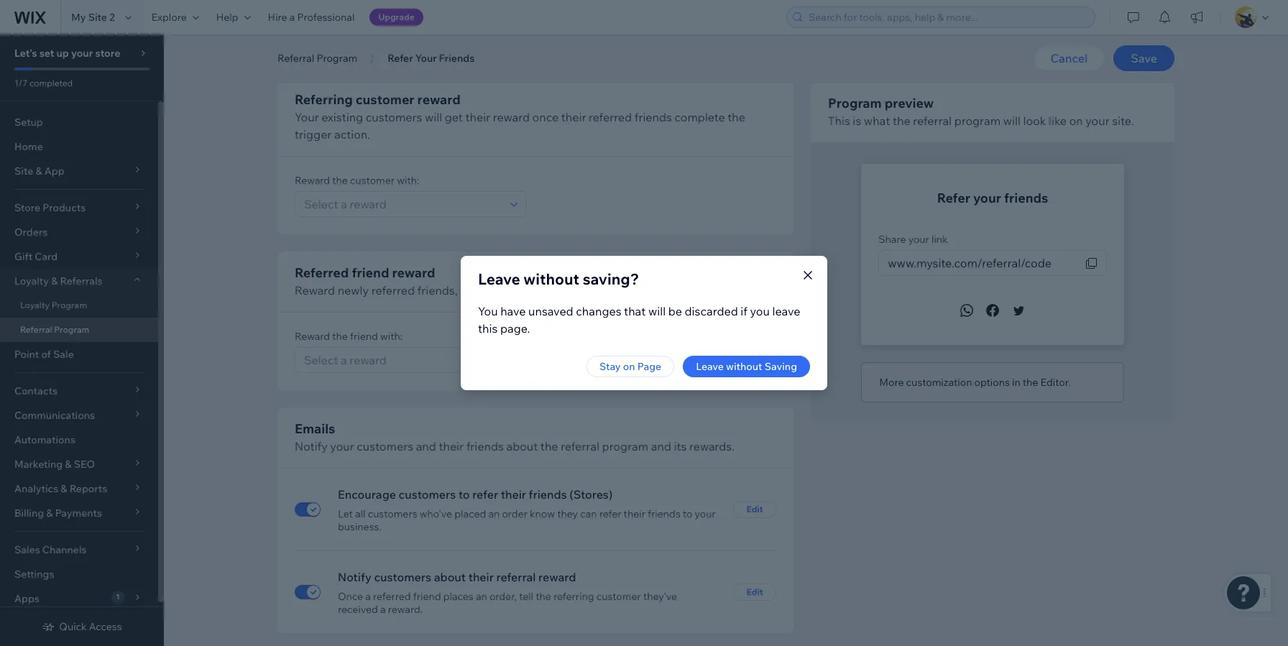 Task type: describe. For each thing, give the bounding box(es) containing it.
be
[[669, 304, 683, 319]]

reward left once
[[493, 110, 530, 124]]

your inside 'sidebar' element
[[71, 47, 93, 60]]

emails
[[295, 421, 335, 437]]

they're
[[476, 283, 513, 298]]

loyalty program
[[20, 300, 87, 311]]

an inside the "notify customers about their referral reward once a referred friend places an order, tell the referring customer they've received a reward."
[[476, 590, 487, 603]]

places
[[444, 590, 474, 603]]

setup link
[[0, 110, 158, 134]]

share
[[879, 233, 907, 246]]

encourage
[[338, 488, 396, 502]]

loyalty program link
[[0, 293, 158, 318]]

all
[[355, 508, 366, 521]]

you
[[751, 304, 770, 319]]

notify inside the "notify customers about their referral reward once a referred friend places an order, tell the referring customer they've received a reward."
[[338, 570, 372, 585]]

know
[[530, 508, 555, 521]]

will inside referring customer reward your existing customers will get their reward once their referred friends complete the trigger action.
[[425, 110, 442, 124]]

if
[[741, 304, 748, 319]]

placed inside encourage customers to refer their friends (stores) let all customers who've placed an order know they can refer their friends to your business.
[[455, 508, 486, 521]]

Reward the customer with: field
[[300, 192, 506, 216]]

they've
[[644, 590, 678, 603]]

referral for referral program button
[[278, 52, 315, 65]]

referrals
[[60, 275, 103, 288]]

will inside 'program preview this is what the referral program will look like on your site.'
[[1004, 114, 1021, 128]]

customers inside the "notify customers about their referral reward once a referred friend places an order, tell the referring customer they've received a reward."
[[374, 570, 432, 585]]

quick access
[[59, 621, 122, 634]]

link
[[932, 233, 948, 246]]

the right in
[[1023, 376, 1039, 389]]

1/7 completed
[[14, 78, 73, 88]]

let's
[[14, 47, 37, 60]]

of
[[41, 348, 51, 361]]

that
[[624, 304, 646, 319]]

about inside emails notify your customers and their friends about the referral program and its rewards.
[[507, 439, 538, 454]]

my
[[71, 11, 86, 24]]

Search for tools, apps, help & more... field
[[805, 7, 1091, 27]]

save button
[[1114, 45, 1175, 71]]

site
[[88, 11, 107, 24]]

referral program for referral program link
[[20, 324, 89, 335]]

referral inside emails notify your customers and their friends about the referral program and its rewards.
[[561, 439, 600, 454]]

0 vertical spatial order
[[327, 28, 356, 42]]

the inside the "notify customers about their referral reward once a referred friend places an order, tell the referring customer they've received a reward."
[[536, 590, 552, 603]]

their right once
[[562, 110, 586, 124]]

preview
[[885, 95, 934, 111]]

program for loyalty program link on the top of the page
[[52, 300, 87, 311]]

reward inside the referred friend reward reward newly referred friends, so they're more likely to place an order.
[[295, 283, 335, 298]]

referred inside the "notify customers about their referral reward once a referred friend places an order, tell the referring customer they've received a reward."
[[373, 590, 411, 603]]

newly
[[338, 283, 369, 298]]

complete
[[675, 110, 725, 124]]

friends,
[[418, 283, 458, 298]]

action.
[[334, 127, 371, 142]]

customer inside referring customer reward your existing customers will get their reward once their referred friends complete the trigger action.
[[356, 91, 415, 108]]

refer for refer your friends
[[388, 52, 413, 65]]

leave for leave without saving?
[[478, 270, 520, 288]]

Reward the friend with: field
[[300, 348, 506, 373]]

leave without saving button
[[683, 356, 811, 378]]

point
[[14, 348, 39, 361]]

place
[[589, 283, 618, 298]]

about inside the "notify customers about their referral reward once a referred friend places an order, tell the referring customer they've received a reward."
[[434, 570, 466, 585]]

friends
[[439, 52, 475, 65]]

your inside emails notify your customers and their friends about the referral program and its rewards.
[[330, 439, 354, 454]]

this
[[478, 321, 498, 336]]

referral program for referral program button
[[278, 52, 358, 65]]

home link
[[0, 134, 158, 159]]

stay on page
[[600, 360, 662, 373]]

referring
[[295, 91, 353, 108]]

more customization options in the editor.
[[880, 376, 1071, 389]]

reward inside the referred friend reward reward newly referred friends, so they're more likely to place an order.
[[392, 265, 436, 281]]

setup
[[14, 116, 43, 129]]

unsaved
[[529, 304, 574, 319]]

referral program link
[[0, 318, 158, 342]]

leave
[[773, 304, 801, 319]]

options
[[975, 376, 1010, 389]]

will inside you have unsaved changes that will be discarded if you leave this page.
[[649, 304, 666, 319]]

the inside 'program preview this is what the referral program will look like on your site.'
[[893, 114, 911, 128]]

to inside the referred friend reward reward newly referred friends, so they're more likely to place an order.
[[575, 283, 587, 298]]

on inside 'program preview this is what the referral program will look like on your site.'
[[1070, 114, 1084, 128]]

editor.
[[1041, 376, 1071, 389]]

refer your friends button
[[381, 47, 482, 69]]

get
[[445, 110, 463, 124]]

friend inside the "notify customers about their referral reward once a referred friend places an order, tell the referring customer they've received a reward."
[[413, 590, 441, 603]]

page
[[638, 360, 662, 373]]

is
[[853, 114, 862, 128]]

friend inside the referred friend reward reward newly referred friends, so they're more likely to place an order.
[[352, 265, 389, 281]]

loyalty & referrals
[[14, 275, 103, 288]]

their right can
[[624, 508, 646, 521]]

0 vertical spatial placed
[[358, 28, 395, 42]]

up
[[56, 47, 69, 60]]

stay on page button
[[587, 356, 675, 378]]

received
[[338, 603, 378, 616]]

customers down encourage
[[368, 508, 418, 521]]

let's set up your store
[[14, 47, 120, 60]]

friends inside referring customer reward your existing customers will get their reward once their referred friends complete the trigger action.
[[635, 110, 672, 124]]

their down emails notify your customers and their friends about the referral program and its rewards.
[[501, 488, 526, 502]]

order inside encourage customers to refer their friends (stores) let all customers who've placed an order know they can refer their friends to your business.
[[502, 508, 528, 521]]

the down action.
[[332, 174, 348, 187]]

cancel
[[1051, 51, 1088, 65]]

this
[[829, 114, 851, 128]]

1 vertical spatial refer
[[600, 508, 622, 521]]

its
[[674, 439, 687, 454]]

referring customer reward your existing customers will get their reward once their referred friends complete the trigger action.
[[295, 91, 746, 142]]

the inside emails notify your customers and their friends about the referral program and its rewards.
[[541, 439, 559, 454]]

explore
[[152, 11, 187, 24]]

your inside 'program preview this is what the referral program will look like on your site.'
[[1086, 114, 1110, 128]]

save
[[1131, 51, 1158, 65]]

edit for notify customers about their referral reward
[[747, 587, 764, 598]]

loyalty for loyalty & referrals
[[14, 275, 49, 288]]

1 vertical spatial customer
[[350, 174, 395, 187]]

like
[[1049, 114, 1067, 128]]

look
[[1024, 114, 1047, 128]]

refer for refer your friends
[[938, 190, 971, 206]]

your left link on the right of the page
[[909, 233, 930, 246]]

0 horizontal spatial a
[[290, 11, 295, 24]]

program for referral program link
[[54, 324, 89, 335]]

once
[[338, 590, 363, 603]]

hire
[[268, 11, 287, 24]]

customization
[[907, 376, 973, 389]]

access
[[89, 621, 122, 634]]



Task type: vqa. For each thing, say whether or not it's contained in the screenshot.
the "your" inside the Let's set up your business
no



Task type: locate. For each thing, give the bounding box(es) containing it.
customers up action.
[[366, 110, 423, 124]]

an
[[621, 283, 634, 298], [489, 508, 500, 521], [476, 590, 487, 603]]

2 vertical spatial to
[[683, 508, 693, 521]]

2
[[109, 11, 115, 24]]

and left its
[[651, 439, 672, 454]]

reward.
[[388, 603, 423, 616]]

stay
[[600, 360, 621, 373]]

have
[[501, 304, 526, 319]]

without for saving
[[726, 360, 763, 373]]

program down loyalty program link on the top of the page
[[54, 324, 89, 335]]

1 edit from the top
[[747, 504, 764, 515]]

refer right can
[[600, 508, 622, 521]]

the inside referring customer reward your existing customers will get their reward once their referred friends complete the trigger action.
[[728, 110, 746, 124]]

automations
[[14, 434, 75, 447]]

referred right the newly
[[372, 283, 415, 298]]

0 vertical spatial refer
[[473, 488, 499, 502]]

1 vertical spatial your
[[295, 110, 319, 124]]

2 vertical spatial friend
[[413, 590, 441, 603]]

1 horizontal spatial program
[[955, 114, 1001, 128]]

1 horizontal spatial about
[[507, 439, 538, 454]]

reward the customer with:
[[295, 174, 420, 187]]

referral program down loyalty program
[[20, 324, 89, 335]]

friend left the places
[[413, 590, 441, 603]]

their up order,
[[469, 570, 494, 585]]

0 horizontal spatial referral program
[[20, 324, 89, 335]]

customers inside referring customer reward your existing customers will get their reward once their referred friends complete the trigger action.
[[366, 110, 423, 124]]

program
[[955, 114, 1001, 128], [602, 439, 649, 454]]

referred right once
[[589, 110, 632, 124]]

0 vertical spatial edit
[[747, 504, 764, 515]]

their right get
[[466, 110, 491, 124]]

edit button for notify customers about their referral reward
[[734, 584, 777, 601]]

referred inside referring customer reward your existing customers will get their reward once their referred friends complete the trigger action.
[[589, 110, 632, 124]]

point of sale link
[[0, 342, 158, 367]]

program for referral program button
[[317, 52, 358, 65]]

0 vertical spatial program
[[955, 114, 1001, 128]]

0 vertical spatial an
[[621, 283, 634, 298]]

referral up point of sale
[[20, 324, 52, 335]]

referral for referral program link
[[20, 324, 52, 335]]

help
[[216, 11, 239, 24]]

reward for referring customer reward
[[295, 174, 330, 187]]

my site 2
[[71, 11, 115, 24]]

program inside 'program preview this is what the referral program will look like on your site.'
[[829, 95, 882, 111]]

0 vertical spatial with:
[[397, 174, 420, 187]]

0 horizontal spatial referral
[[497, 570, 536, 585]]

0 horizontal spatial leave
[[478, 270, 520, 288]]

1 vertical spatial reward
[[295, 283, 335, 298]]

1 vertical spatial placed
[[455, 508, 486, 521]]

business.
[[338, 521, 382, 534]]

share your link
[[879, 233, 948, 246]]

about up encourage customers to refer their friends (stores) let all customers who've placed an order know they can refer their friends to your business.
[[507, 439, 538, 454]]

1 vertical spatial leave
[[696, 360, 724, 373]]

1 vertical spatial referral
[[20, 324, 52, 335]]

1 horizontal spatial without
[[726, 360, 763, 373]]

2 edit from the top
[[747, 587, 764, 598]]

existing
[[322, 110, 363, 124]]

tell
[[519, 590, 534, 603]]

your up trigger
[[295, 110, 319, 124]]

refer down upgrade button
[[388, 52, 413, 65]]

referral inside 'program preview this is what the referral program will look like on your site.'
[[914, 114, 952, 128]]

let
[[338, 508, 353, 521]]

referral inside referral program link
[[20, 324, 52, 335]]

1 vertical spatial edit button
[[734, 584, 777, 601]]

referral down store
[[278, 52, 315, 65]]

your
[[71, 47, 93, 60], [1086, 114, 1110, 128], [974, 190, 1002, 206], [909, 233, 930, 246], [330, 439, 354, 454], [695, 508, 716, 521]]

2 horizontal spatial an
[[621, 283, 634, 298]]

referred right the "once"
[[373, 590, 411, 603]]

with: for customer
[[397, 174, 420, 187]]

program up is
[[829, 95, 882, 111]]

placed
[[358, 28, 395, 42], [455, 508, 486, 521]]

will left get
[[425, 110, 442, 124]]

your down emails
[[330, 439, 354, 454]]

your left site.
[[1086, 114, 1110, 128]]

program preview this is what the referral program will look like on your site.
[[829, 95, 1135, 128]]

cancel button
[[1034, 45, 1106, 71]]

upgrade
[[379, 12, 415, 22]]

1 vertical spatial referred
[[372, 283, 415, 298]]

0 vertical spatial edit button
[[734, 501, 777, 519]]

1 horizontal spatial notify
[[338, 570, 372, 585]]

quick access button
[[42, 621, 122, 634]]

your up share your link field
[[974, 190, 1002, 206]]

sidebar element
[[0, 35, 164, 647]]

and up who've
[[416, 439, 436, 454]]

0 vertical spatial notify
[[295, 439, 328, 454]]

about up the places
[[434, 570, 466, 585]]

referral up tell
[[497, 570, 536, 585]]

1 horizontal spatial on
[[1070, 114, 1084, 128]]

1 vertical spatial order
[[502, 508, 528, 521]]

an up that
[[621, 283, 634, 298]]

0 vertical spatial to
[[575, 283, 587, 298]]

the up encourage customers to refer their friends (stores) let all customers who've placed an order know they can refer their friends to your business.
[[541, 439, 559, 454]]

1 and from the left
[[416, 439, 436, 454]]

on right stay at the bottom left of page
[[623, 360, 636, 373]]

1 horizontal spatial referral program
[[278, 52, 358, 65]]

an inside encourage customers to refer their friends (stores) let all customers who've placed an order know they can refer their friends to your business.
[[489, 508, 500, 521]]

0 vertical spatial referral
[[914, 114, 952, 128]]

leave
[[478, 270, 520, 288], [696, 360, 724, 373]]

0 vertical spatial refer
[[388, 52, 413, 65]]

what
[[864, 114, 891, 128]]

refer your friends
[[388, 52, 475, 65]]

with: for friend
[[380, 330, 403, 343]]

2 vertical spatial an
[[476, 590, 487, 603]]

2 horizontal spatial to
[[683, 508, 693, 521]]

program left look
[[955, 114, 1001, 128]]

2 and from the left
[[651, 439, 672, 454]]

2 horizontal spatial a
[[381, 603, 386, 616]]

loyalty inside loyalty program link
[[20, 300, 50, 311]]

leave without saving
[[696, 360, 798, 373]]

leave inside "button"
[[696, 360, 724, 373]]

your inside 'button'
[[415, 52, 437, 65]]

2 vertical spatial referral
[[497, 570, 536, 585]]

automations link
[[0, 428, 158, 452]]

program inside button
[[317, 52, 358, 65]]

program
[[317, 52, 358, 65], [829, 95, 882, 111], [52, 300, 87, 311], [54, 324, 89, 335]]

saving
[[765, 360, 798, 373]]

in
[[1013, 376, 1021, 389]]

customer up existing
[[356, 91, 415, 108]]

1 vertical spatial refer
[[938, 190, 971, 206]]

1 vertical spatial an
[[489, 508, 500, 521]]

0 vertical spatial referred
[[589, 110, 632, 124]]

0 vertical spatial loyalty
[[14, 275, 49, 288]]

1 vertical spatial edit
[[747, 587, 764, 598]]

an left order,
[[476, 590, 487, 603]]

loyalty down loyalty & referrals
[[20, 300, 50, 311]]

they
[[558, 508, 578, 521]]

2 horizontal spatial will
[[1004, 114, 1021, 128]]

program left its
[[602, 439, 649, 454]]

1 vertical spatial loyalty
[[20, 300, 50, 311]]

0 horizontal spatial program
[[602, 439, 649, 454]]

upgrade button
[[370, 9, 423, 26]]

customers inside emails notify your customers and their friends about the referral program and its rewards.
[[357, 439, 414, 454]]

1 vertical spatial program
[[602, 439, 649, 454]]

completed
[[29, 78, 73, 88]]

encourage customers to refer their friends (stores) let all customers who've placed an order know they can refer their friends to your business.
[[338, 488, 716, 534]]

their inside the "notify customers about their referral reward once a referred friend places an order, tell the referring customer they've received a reward."
[[469, 570, 494, 585]]

leave without saving?
[[478, 270, 639, 288]]

your right up
[[71, 47, 93, 60]]

refer
[[473, 488, 499, 502], [600, 508, 622, 521]]

0 vertical spatial about
[[507, 439, 538, 454]]

referral program down store
[[278, 52, 358, 65]]

1 edit button from the top
[[734, 501, 777, 519]]

the down preview
[[893, 114, 911, 128]]

notify inside emails notify your customers and their friends about the referral program and its rewards.
[[295, 439, 328, 454]]

reward up friends,
[[392, 265, 436, 281]]

with: up reward the friend with: field in the left bottom of the page
[[380, 330, 403, 343]]

referral up (stores)
[[561, 439, 600, 454]]

0 vertical spatial referral program
[[278, 52, 358, 65]]

referral inside the "notify customers about their referral reward once a referred friend places an order, tell the referring customer they've received a reward."
[[497, 570, 536, 585]]

referral inside referral program button
[[278, 52, 315, 65]]

0 vertical spatial referral
[[278, 52, 315, 65]]

customer
[[356, 91, 415, 108], [350, 174, 395, 187], [597, 590, 641, 603]]

loyalty left &
[[14, 275, 49, 288]]

referred inside the referred friend reward reward newly referred friends, so they're more likely to place an order.
[[372, 283, 415, 298]]

more
[[515, 283, 543, 298]]

0 vertical spatial your
[[415, 52, 437, 65]]

refer down emails notify your customers and their friends about the referral program and its rewards.
[[473, 488, 499, 502]]

1 horizontal spatial your
[[415, 52, 437, 65]]

referred friend reward reward newly referred friends, so they're more likely to place an order.
[[295, 265, 667, 298]]

0 horizontal spatial your
[[295, 110, 319, 124]]

without inside leave without saving "button"
[[726, 360, 763, 373]]

trigger
[[295, 127, 332, 142]]

program inside emails notify your customers and their friends about the referral program and its rewards.
[[602, 439, 649, 454]]

customers up the reward.
[[374, 570, 432, 585]]

friends inside emails notify your customers and their friends about the referral program and its rewards.
[[467, 439, 504, 454]]

with: up reward the customer with: field
[[397, 174, 420, 187]]

referral program inside 'sidebar' element
[[20, 324, 89, 335]]

reward the friend with:
[[295, 330, 403, 343]]

placed down upgrade button
[[358, 28, 395, 42]]

a left the reward.
[[381, 603, 386, 616]]

a right hire
[[290, 11, 295, 24]]

your inside encourage customers to refer their friends (stores) let all customers who've placed an order know they can refer their friends to your business.
[[695, 508, 716, 521]]

will left look
[[1004, 114, 1021, 128]]

referral program inside button
[[278, 52, 358, 65]]

their inside emails notify your customers and their friends about the referral program and its rewards.
[[439, 439, 464, 454]]

1 horizontal spatial and
[[651, 439, 672, 454]]

3 reward from the top
[[295, 330, 330, 343]]

1 vertical spatial to
[[459, 488, 470, 502]]

leave up you
[[478, 270, 520, 288]]

1 horizontal spatial referral
[[278, 52, 315, 65]]

will left the be
[[649, 304, 666, 319]]

0 vertical spatial friend
[[352, 265, 389, 281]]

0 horizontal spatial notify
[[295, 439, 328, 454]]

0 horizontal spatial to
[[459, 488, 470, 502]]

0 horizontal spatial placed
[[358, 28, 395, 42]]

your inside referring customer reward your existing customers will get their reward once their referred friends complete the trigger action.
[[295, 110, 319, 124]]

quick
[[59, 621, 87, 634]]

your down rewards.
[[695, 508, 716, 521]]

your left friends
[[415, 52, 437, 65]]

1 vertical spatial without
[[726, 360, 763, 373]]

2 vertical spatial customer
[[597, 590, 641, 603]]

store order placed
[[295, 28, 395, 42]]

friend up the newly
[[352, 265, 389, 281]]

site.
[[1113, 114, 1135, 128]]

1 horizontal spatial leave
[[696, 360, 724, 373]]

2 edit button from the top
[[734, 584, 777, 601]]

(stores)
[[570, 488, 613, 502]]

0 horizontal spatial order
[[327, 28, 356, 42]]

1/7
[[14, 78, 28, 88]]

reward
[[295, 174, 330, 187], [295, 283, 335, 298], [295, 330, 330, 343]]

a right the "once"
[[366, 590, 371, 603]]

page.
[[501, 321, 530, 336]]

order,
[[490, 590, 517, 603]]

1 horizontal spatial refer
[[938, 190, 971, 206]]

loyalty inside loyalty & referrals dropdown button
[[14, 275, 49, 288]]

1 horizontal spatial order
[[502, 508, 528, 521]]

1 horizontal spatial to
[[575, 283, 587, 298]]

hire a professional link
[[259, 0, 364, 35]]

2 vertical spatial reward
[[295, 330, 330, 343]]

1 horizontal spatial referral
[[561, 439, 600, 454]]

on inside button
[[623, 360, 636, 373]]

reward up get
[[418, 91, 461, 108]]

0 vertical spatial leave
[[478, 270, 520, 288]]

customers up who've
[[399, 488, 456, 502]]

program down store order placed on the top of page
[[317, 52, 358, 65]]

order down professional
[[327, 28, 356, 42]]

0 horizontal spatial without
[[524, 270, 580, 288]]

an left know
[[489, 508, 500, 521]]

hire a professional
[[268, 11, 355, 24]]

order left know
[[502, 508, 528, 521]]

1 horizontal spatial an
[[489, 508, 500, 521]]

emails notify your customers and their friends about the referral program and its rewards.
[[295, 421, 735, 454]]

referral
[[914, 114, 952, 128], [561, 439, 600, 454], [497, 570, 536, 585]]

point of sale
[[14, 348, 74, 361]]

order.
[[636, 283, 667, 298]]

the
[[728, 110, 746, 124], [893, 114, 911, 128], [332, 174, 348, 187], [332, 330, 348, 343], [1023, 376, 1039, 389], [541, 439, 559, 454], [536, 590, 552, 603]]

an inside the referred friend reward reward newly referred friends, so they're more likely to place an order.
[[621, 283, 634, 298]]

1 horizontal spatial will
[[649, 304, 666, 319]]

0 horizontal spatial refer
[[388, 52, 413, 65]]

referred
[[589, 110, 632, 124], [372, 283, 415, 298], [373, 590, 411, 603]]

referring
[[554, 590, 595, 603]]

1 vertical spatial referral program
[[20, 324, 89, 335]]

1 vertical spatial friend
[[350, 330, 378, 343]]

0 horizontal spatial about
[[434, 570, 466, 585]]

0 horizontal spatial and
[[416, 439, 436, 454]]

customer inside the "notify customers about their referral reward once a referred friend places an order, tell the referring customer they've received a reward."
[[597, 590, 641, 603]]

1 vertical spatial notify
[[338, 570, 372, 585]]

1 horizontal spatial placed
[[455, 508, 486, 521]]

store
[[95, 47, 120, 60]]

customer up reward the customer with: field
[[350, 174, 395, 187]]

professional
[[297, 11, 355, 24]]

2 horizontal spatial referral
[[914, 114, 952, 128]]

placed right who've
[[455, 508, 486, 521]]

reward up referring
[[539, 570, 576, 585]]

on right 'like'
[[1070, 114, 1084, 128]]

friend up reward the friend with: field in the left bottom of the page
[[350, 330, 378, 343]]

1 horizontal spatial a
[[366, 590, 371, 603]]

the right complete
[[728, 110, 746, 124]]

2 reward from the top
[[295, 283, 335, 298]]

edit for encourage customers to refer their friends (stores)
[[747, 504, 764, 515]]

program inside 'program preview this is what the referral program will look like on your site.'
[[955, 114, 1001, 128]]

0 vertical spatial reward
[[295, 174, 330, 187]]

&
[[51, 275, 58, 288]]

1 vertical spatial referral
[[561, 439, 600, 454]]

without for saving?
[[524, 270, 580, 288]]

refer up link on the right of the page
[[938, 190, 971, 206]]

once
[[533, 110, 559, 124]]

reward for referred friend reward
[[295, 330, 330, 343]]

without
[[524, 270, 580, 288], [726, 360, 763, 373]]

the right tell
[[536, 590, 552, 603]]

edit button for encourage customers to refer their friends (stores)
[[734, 501, 777, 519]]

without up "unsaved"
[[524, 270, 580, 288]]

saving?
[[583, 270, 639, 288]]

likely
[[546, 283, 573, 298]]

their up who've
[[439, 439, 464, 454]]

0 horizontal spatial will
[[425, 110, 442, 124]]

1 vertical spatial with:
[[380, 330, 403, 343]]

0 horizontal spatial referral
[[20, 324, 52, 335]]

0 horizontal spatial an
[[476, 590, 487, 603]]

reward inside the "notify customers about their referral reward once a referred friend places an order, tell the referring customer they've received a reward."
[[539, 570, 576, 585]]

1 reward from the top
[[295, 174, 330, 187]]

customer left they've
[[597, 590, 641, 603]]

1 horizontal spatial refer
[[600, 508, 622, 521]]

1 vertical spatial about
[[434, 570, 466, 585]]

program down loyalty & referrals dropdown button
[[52, 300, 87, 311]]

referral down preview
[[914, 114, 952, 128]]

referral program button
[[270, 47, 365, 69]]

the down the newly
[[332, 330, 348, 343]]

Share your link field
[[884, 251, 1081, 275]]

notify down emails
[[295, 439, 328, 454]]

0 vertical spatial without
[[524, 270, 580, 288]]

can
[[581, 508, 597, 521]]

customers up encourage
[[357, 439, 414, 454]]

refer inside 'button'
[[388, 52, 413, 65]]

0 vertical spatial on
[[1070, 114, 1084, 128]]

0 horizontal spatial on
[[623, 360, 636, 373]]

leave for leave without saving
[[696, 360, 724, 373]]

0 horizontal spatial refer
[[473, 488, 499, 502]]

loyalty & referrals button
[[0, 269, 158, 293]]

a
[[290, 11, 295, 24], [366, 590, 371, 603], [381, 603, 386, 616]]

without left saving
[[726, 360, 763, 373]]

2 vertical spatial referred
[[373, 590, 411, 603]]

edit
[[747, 504, 764, 515], [747, 587, 764, 598]]

notify up the "once"
[[338, 570, 372, 585]]

changes
[[576, 304, 622, 319]]

1 vertical spatial on
[[623, 360, 636, 373]]

loyalty for loyalty program
[[20, 300, 50, 311]]

leave down discarded
[[696, 360, 724, 373]]

0 vertical spatial customer
[[356, 91, 415, 108]]



